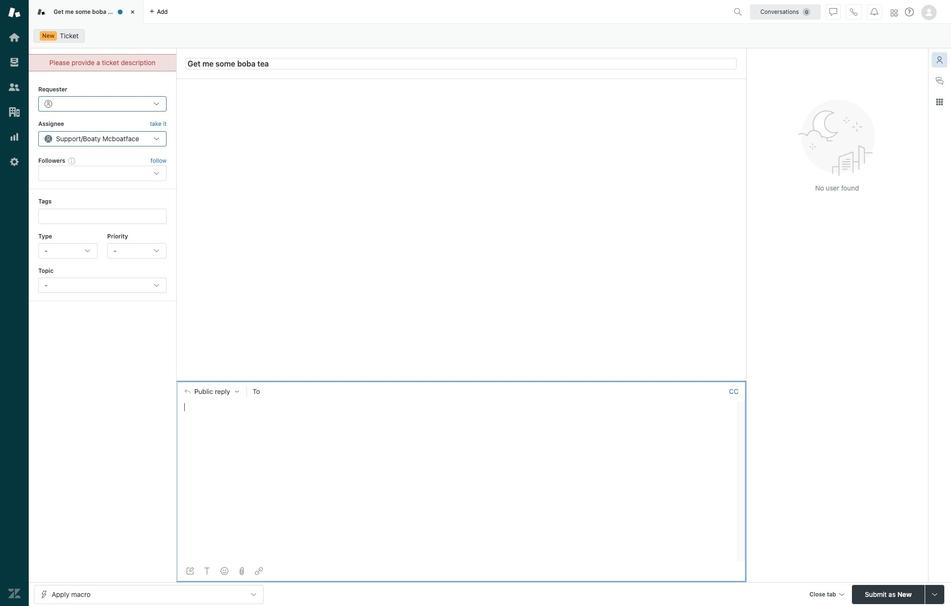 Task type: locate. For each thing, give the bounding box(es) containing it.
notifications image
[[871, 8, 878, 16]]

button displays agent's chat status as invisible. image
[[830, 8, 837, 16]]

format text image
[[203, 567, 211, 575]]

customer context image
[[936, 56, 944, 64]]

apps image
[[936, 98, 944, 106]]

organizations image
[[8, 106, 21, 118]]

minimize composer image
[[457, 377, 465, 385]]

get help image
[[905, 8, 914, 16]]

insert emojis image
[[221, 567, 228, 575]]

zendesk support image
[[8, 6, 21, 19]]

tab
[[29, 0, 144, 24]]

zendesk image
[[8, 587, 21, 600]]

close image
[[128, 7, 137, 17]]

zendesk products image
[[891, 9, 898, 16]]



Task type: describe. For each thing, give the bounding box(es) containing it.
main element
[[0, 0, 29, 606]]

get started image
[[8, 31, 21, 44]]

add link (cmd k) image
[[255, 567, 263, 575]]

views image
[[8, 56, 21, 68]]

Public reply composer text field
[[180, 401, 735, 422]]

draft mode image
[[186, 567, 194, 575]]

admin image
[[8, 156, 21, 168]]

Subject field
[[186, 58, 737, 69]]

reporting image
[[8, 131, 21, 143]]

tabs tab list
[[29, 0, 730, 24]]

add attachment image
[[238, 567, 246, 575]]

customers image
[[8, 81, 21, 93]]

secondary element
[[29, 26, 951, 45]]

info on adding followers image
[[68, 157, 76, 165]]



Task type: vqa. For each thing, say whether or not it's contained in the screenshot.
Zendesk Products image
yes



